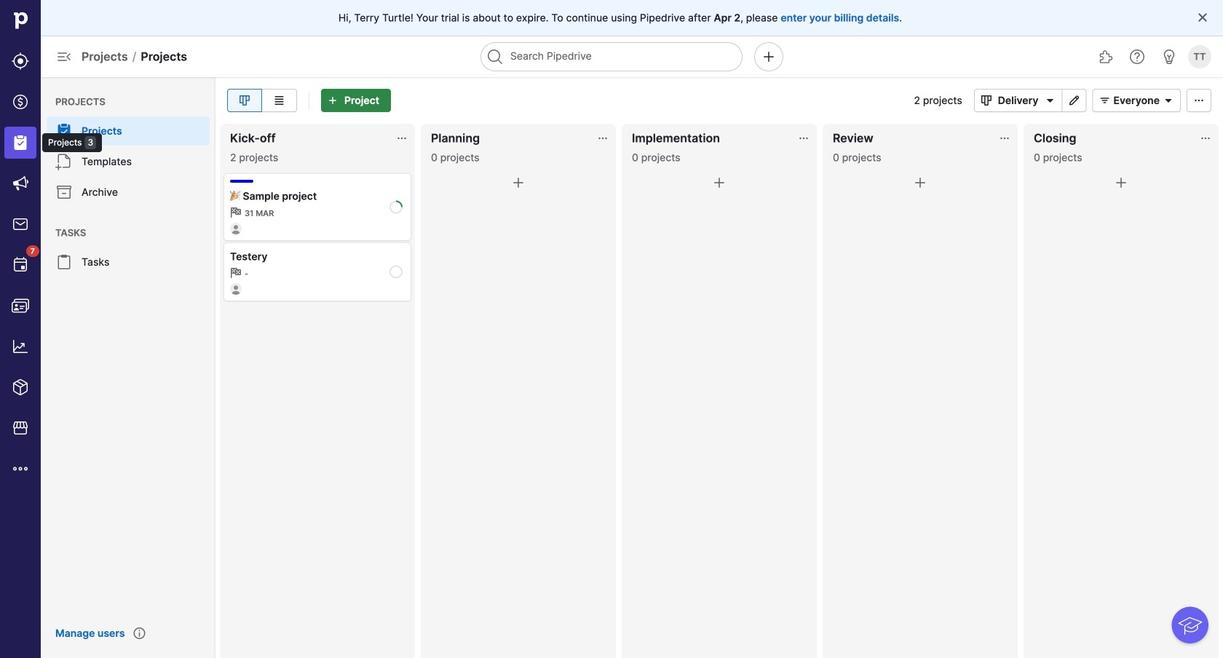 Task type: vqa. For each thing, say whether or not it's contained in the screenshot.
2nd color secondary rgba image from the left
yes



Task type: locate. For each thing, give the bounding box(es) containing it.
insights image
[[12, 338, 29, 355]]

color undefined image
[[55, 122, 73, 140], [55, 183, 73, 201], [12, 256, 29, 274]]

color undefined image right campaigns icon
[[55, 183, 73, 201]]

menu toggle image
[[55, 48, 73, 66]]

color undefined image down sales inbox image
[[12, 256, 29, 274]]

1 color undefined image from the top
[[55, 153, 73, 170]]

1 horizontal spatial color secondary rgba image
[[1200, 132, 1211, 144]]

0 horizontal spatial color primary image
[[510, 174, 527, 191]]

sales inbox image
[[12, 215, 29, 233]]

2 color undefined image from the top
[[55, 253, 73, 271]]

color primary inverted image
[[324, 95, 341, 106]]

1 horizontal spatial color secondary rgba image
[[798, 132, 810, 144]]

2 horizontal spatial color primary image
[[1197, 12, 1208, 23]]

2 horizontal spatial color secondary rgba image
[[999, 132, 1010, 144]]

color undefined image
[[55, 153, 73, 170], [55, 253, 73, 271]]

color primary image
[[978, 95, 995, 106], [1041, 95, 1059, 106], [1096, 95, 1113, 106], [1160, 95, 1177, 106], [1190, 95, 1208, 106], [911, 174, 929, 191], [1112, 174, 1130, 191]]

home image
[[9, 9, 31, 31]]

menu item
[[41, 116, 215, 146], [0, 122, 41, 163]]

0 vertical spatial color undefined image
[[55, 122, 73, 140]]

color primary image
[[1197, 12, 1208, 23], [510, 174, 527, 191], [711, 174, 728, 191]]

marketplace image
[[12, 419, 29, 437]]

deals image
[[12, 93, 29, 111]]

0 horizontal spatial color secondary rgba image
[[396, 132, 408, 144]]

color secondary rgba image
[[597, 132, 609, 144], [798, 132, 810, 144], [999, 132, 1010, 144]]

2 color secondary rgba image from the left
[[798, 132, 810, 144]]

1 color secondary rgba image from the left
[[396, 132, 408, 144]]

color undefined image right projects icon
[[55, 122, 73, 140]]

contacts image
[[12, 297, 29, 314]]

quick help image
[[1128, 48, 1146, 66]]

color secondary rgba image
[[396, 132, 408, 144], [1200, 132, 1211, 144]]

more image
[[12, 460, 29, 478]]

0 horizontal spatial color secondary rgba image
[[597, 132, 609, 144]]

campaigns image
[[12, 175, 29, 192]]

1 vertical spatial color undefined image
[[55, 253, 73, 271]]

menu
[[0, 0, 102, 658], [41, 77, 215, 658]]

0 vertical spatial color undefined image
[[55, 153, 73, 170]]

info image
[[134, 628, 145, 639]]

board image
[[236, 95, 253, 106]]

1 horizontal spatial color primary image
[[711, 174, 728, 191]]



Task type: describe. For each thing, give the bounding box(es) containing it.
leads image
[[12, 52, 29, 70]]

list image
[[270, 95, 288, 106]]

edit board image
[[1065, 95, 1083, 106]]

color primary image for 2nd color secondary rgba image from the right
[[711, 174, 728, 191]]

2 color secondary rgba image from the left
[[1200, 132, 1211, 144]]

products image
[[12, 379, 29, 396]]

color secondary image
[[230, 207, 242, 218]]

color primary image for 1st color secondary rgba image from left
[[510, 174, 527, 191]]

knowledge center bot, also known as kc bot is an onboarding assistant that allows you to see the list of onboarding items in one place for quick and easy reference. this improves your in-app experience. image
[[1172, 607, 1208, 644]]

quick add image
[[760, 48, 777, 66]]

color secondary image
[[230, 267, 242, 279]]

1 color secondary rgba image from the left
[[597, 132, 609, 144]]

3 color secondary rgba image from the left
[[999, 132, 1010, 144]]

sales assistant image
[[1160, 48, 1178, 66]]

2 vertical spatial color undefined image
[[12, 256, 29, 274]]

Search Pipedrive field
[[480, 42, 743, 71]]

1 vertical spatial color undefined image
[[55, 183, 73, 201]]

projects image
[[12, 134, 29, 151]]



